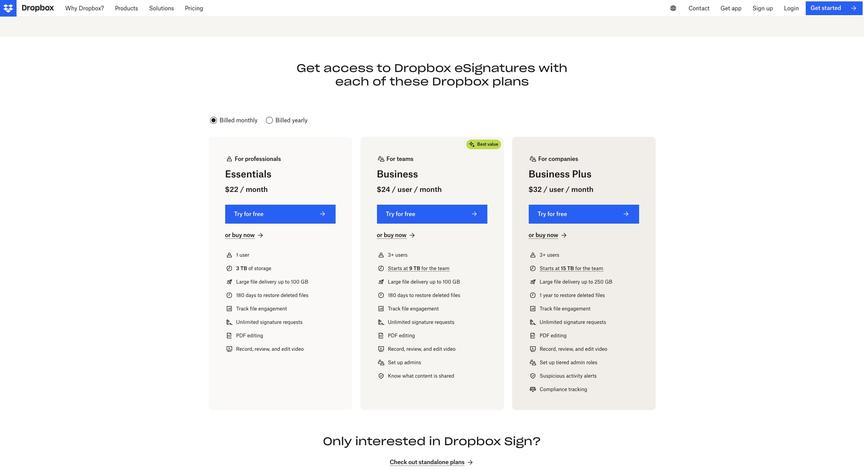 Task type: vqa. For each thing, say whether or not it's contained in the screenshot.
Suggested
no



Task type: describe. For each thing, give the bounding box(es) containing it.
180 for essentials
[[236, 293, 244, 298]]

track for business plus
[[540, 306, 552, 312]]

starts for business
[[388, 266, 402, 272]]

esignatures
[[455, 61, 535, 75]]

free for business plus
[[556, 211, 567, 218]]

only interested in dropbox sign?
[[323, 435, 541, 449]]

plans inside 'check out standalone plans' link
[[450, 459, 465, 466]]

record, for business
[[388, 346, 405, 352]]

3+ users for business plus
[[540, 252, 559, 258]]

delivery for business
[[411, 279, 428, 285]]

is
[[434, 373, 438, 379]]

delivery for business plus
[[563, 279, 580, 285]]

in
[[429, 435, 441, 449]]

video for essentials
[[292, 346, 304, 352]]

files for business
[[451, 293, 460, 298]]

try for free link for essentials
[[225, 205, 336, 224]]

to inside get access to dropbox esignatures with each of these dropbox plans
[[377, 61, 391, 75]]

storage
[[254, 266, 271, 272]]

pdf editing for essentials
[[236, 333, 263, 339]]

requests for business
[[435, 319, 454, 325]]

plans inside get access to dropbox esignatures with each of these dropbox plans
[[492, 74, 529, 88]]

set for business
[[388, 360, 396, 366]]

1 tb from the left
[[240, 266, 247, 272]]

editing for business
[[399, 333, 415, 339]]

value
[[488, 142, 498, 147]]

1 vertical spatial of
[[248, 266, 253, 272]]

know what content is shared
[[388, 373, 454, 379]]

contact
[[689, 5, 710, 12]]

delivery for essentials
[[259, 279, 277, 285]]

unlimited signature requests for business
[[388, 319, 454, 325]]

requests for business plus
[[587, 319, 606, 325]]

100 for business
[[443, 279, 451, 285]]

login link
[[779, 0, 804, 17]]

know
[[388, 373, 401, 379]]

unlimited for business plus
[[540, 319, 562, 325]]

now for business plus
[[547, 232, 558, 239]]

100 for essentials
[[291, 279, 299, 285]]

$24 / user / month
[[377, 185, 442, 194]]

record, review, and edit video for business plus
[[540, 346, 607, 352]]

standalone
[[419, 459, 449, 466]]

out
[[408, 459, 417, 466]]

restore for essentials
[[263, 293, 279, 298]]

or for business
[[377, 232, 383, 239]]

files for business plus
[[596, 293, 605, 298]]

yearly
[[292, 117, 308, 124]]

3+ for business
[[388, 252, 394, 258]]

dropbox?
[[79, 5, 104, 12]]

$24
[[377, 185, 390, 194]]

products button
[[109, 0, 144, 17]]

business for business plus
[[529, 169, 570, 180]]

video for business plus
[[595, 346, 607, 352]]

$32
[[529, 185, 542, 194]]

billed for billed yearly
[[276, 117, 291, 124]]

for teams
[[387, 156, 414, 162]]

or buy now for business
[[377, 232, 407, 239]]

180 days to restore deleted files for business
[[388, 293, 460, 298]]

business plus
[[529, 169, 592, 180]]

editing for business plus
[[551, 333, 567, 339]]

record, review, and edit video for essentials
[[236, 346, 304, 352]]

files for essentials
[[299, 293, 309, 298]]

gb for essentials
[[301, 279, 308, 285]]

or buy now link for business
[[377, 231, 416, 240]]

$22 / month
[[225, 185, 268, 194]]

app
[[732, 5, 742, 12]]

only
[[323, 435, 352, 449]]

250
[[595, 279, 604, 285]]

get for get access to dropbox esignatures with each of these dropbox plans
[[297, 61, 320, 75]]

with
[[539, 61, 568, 75]]

pricing link
[[179, 0, 209, 17]]

login
[[784, 5, 799, 12]]

try for free link for business
[[377, 205, 487, 224]]

engagement for essentials
[[258, 306, 287, 312]]

free for business
[[405, 211, 415, 218]]

engagement for business
[[410, 306, 439, 312]]

professionals
[[245, 156, 281, 162]]

shared
[[439, 373, 454, 379]]

plus
[[572, 169, 592, 180]]

access
[[324, 61, 374, 75]]

sign
[[753, 5, 765, 12]]

and for essentials
[[272, 346, 280, 352]]

get access to dropbox esignatures with each of these dropbox plans
[[297, 61, 568, 88]]

unlimited for essentials
[[236, 319, 259, 325]]

what
[[402, 373, 414, 379]]

signature for business plus
[[564, 319, 585, 325]]

large for essentials
[[236, 279, 249, 285]]

sign up
[[753, 5, 773, 12]]

best value
[[477, 142, 498, 147]]

engagement for business plus
[[562, 306, 591, 312]]

content
[[415, 373, 432, 379]]

roles
[[586, 360, 597, 366]]

and for business plus
[[575, 346, 584, 352]]

tiered
[[556, 360, 569, 366]]

edit for essentials
[[282, 346, 290, 352]]

large for business
[[388, 279, 401, 285]]

monthly
[[236, 117, 258, 124]]

9
[[409, 266, 412, 272]]

editing for essentials
[[247, 333, 263, 339]]

15
[[561, 266, 566, 272]]

teams
[[397, 156, 414, 162]]

large file delivery up to 100 gb for essentials
[[236, 279, 308, 285]]

record, review, and edit video for business
[[388, 346, 456, 352]]

compliance tracking
[[540, 387, 587, 393]]

alerts
[[584, 373, 597, 379]]

days for business
[[398, 293, 408, 298]]

or buy now for essentials
[[225, 232, 255, 239]]

track file engagement for essentials
[[236, 306, 287, 312]]

or buy now link for business plus
[[529, 231, 568, 240]]

gb for business plus
[[605, 279, 613, 285]]

interested
[[355, 435, 426, 449]]

pdf for essentials
[[236, 333, 246, 339]]

get for get app
[[721, 5, 730, 12]]

suspicious activity alerts
[[540, 373, 597, 379]]

deleted for business
[[433, 293, 450, 298]]

for professionals
[[235, 156, 281, 162]]

track file engagement for business
[[388, 306, 439, 312]]

tracking
[[569, 387, 587, 393]]

tb for business
[[414, 266, 420, 272]]

get started link
[[806, 1, 863, 15]]

dropbox for in
[[444, 435, 501, 449]]

at for business plus
[[555, 266, 560, 272]]

business for business
[[377, 169, 418, 180]]

set up admins
[[388, 360, 421, 366]]

signature for essentials
[[260, 319, 282, 325]]

for right 9
[[422, 266, 428, 272]]

activity
[[566, 373, 583, 379]]

products
[[115, 5, 138, 12]]

for companies
[[538, 156, 578, 162]]

get app
[[721, 5, 742, 12]]

get started
[[811, 5, 841, 12]]

billed yearly
[[276, 117, 308, 124]]

sign up link
[[747, 0, 779, 17]]

the for business
[[429, 266, 437, 272]]

get app button
[[715, 0, 747, 17]]

why
[[65, 5, 77, 12]]



Task type: locate. For each thing, give the bounding box(es) containing it.
1 edit from the left
[[282, 346, 290, 352]]

2 and from the left
[[424, 346, 432, 352]]

1 deleted from the left
[[281, 293, 298, 298]]

2 horizontal spatial files
[[596, 293, 605, 298]]

of
[[373, 74, 386, 88], [248, 266, 253, 272]]

for for business plus
[[538, 156, 547, 162]]

for
[[244, 211, 252, 218], [396, 211, 403, 218], [548, 211, 555, 218], [422, 266, 428, 272], [575, 266, 582, 272]]

1 horizontal spatial users
[[547, 252, 559, 258]]

3 tb of storage
[[236, 266, 271, 272]]

2 billed from the left
[[276, 117, 291, 124]]

starts at 15 tb for the team
[[540, 266, 603, 272]]

5 / from the left
[[566, 185, 570, 194]]

0 horizontal spatial files
[[299, 293, 309, 298]]

1 and from the left
[[272, 346, 280, 352]]

user up 3 tb of storage at the left bottom of the page
[[240, 252, 249, 258]]

2 horizontal spatial for
[[538, 156, 547, 162]]

billed for billed monthly
[[220, 117, 235, 124]]

3+ up starts at 9 tb for the team
[[388, 252, 394, 258]]

1 horizontal spatial and
[[424, 346, 432, 352]]

these
[[390, 74, 429, 88]]

check
[[390, 459, 407, 466]]

1 horizontal spatial the
[[583, 266, 590, 272]]

large file delivery up to 100 gb down starts at 9 tb for the team
[[388, 279, 460, 285]]

dropbox for to
[[394, 61, 451, 75]]

days down starts at 9 tb for the team
[[398, 293, 408, 298]]

0 horizontal spatial pdf editing
[[236, 333, 263, 339]]

large file delivery up to 100 gb
[[236, 279, 308, 285], [388, 279, 460, 285]]

to
[[377, 61, 391, 75], [285, 279, 290, 285], [437, 279, 441, 285], [589, 279, 593, 285], [258, 293, 262, 298], [409, 293, 414, 298], [554, 293, 559, 298]]

1 horizontal spatial editing
[[399, 333, 415, 339]]

month for business plus
[[571, 185, 594, 194]]

1 horizontal spatial or buy now link
[[377, 231, 416, 240]]

try down '$24'
[[386, 211, 394, 218]]

0 horizontal spatial of
[[248, 266, 253, 272]]

1 unlimited from the left
[[236, 319, 259, 325]]

try for free down $22 / month
[[234, 211, 264, 218]]

or for business plus
[[529, 232, 534, 239]]

1 horizontal spatial month
[[420, 185, 442, 194]]

try down '$32'
[[538, 211, 546, 218]]

1 horizontal spatial engagement
[[410, 306, 439, 312]]

billed left "monthly"
[[220, 117, 235, 124]]

restore for business plus
[[560, 293, 576, 298]]

large for business plus
[[540, 279, 553, 285]]

1 horizontal spatial 180
[[388, 293, 396, 298]]

users up starts at 9 tb for the team
[[395, 252, 408, 258]]

track for essentials
[[236, 306, 249, 312]]

3 now from the left
[[547, 232, 558, 239]]

3 signature from the left
[[564, 319, 585, 325]]

/ for business
[[392, 185, 396, 194]]

2 set from the left
[[540, 360, 548, 366]]

review, for business plus
[[558, 346, 574, 352]]

3 delivery from the left
[[563, 279, 580, 285]]

tb right the 15
[[567, 266, 574, 272]]

3
[[236, 266, 239, 272]]

2 horizontal spatial and
[[575, 346, 584, 352]]

3 restore from the left
[[560, 293, 576, 298]]

2 horizontal spatial unlimited
[[540, 319, 562, 325]]

3 or buy now from the left
[[529, 232, 558, 239]]

1 set from the left
[[388, 360, 396, 366]]

user down business plus at the right top of the page
[[549, 185, 564, 194]]

1 try for free link from the left
[[225, 205, 336, 224]]

business
[[377, 169, 418, 180], [529, 169, 570, 180]]

admins
[[404, 360, 421, 366]]

1 horizontal spatial pdf editing
[[388, 333, 415, 339]]

0 horizontal spatial engagement
[[258, 306, 287, 312]]

0 horizontal spatial and
[[272, 346, 280, 352]]

0 horizontal spatial starts
[[388, 266, 402, 272]]

2 try for free from the left
[[386, 211, 415, 218]]

1 horizontal spatial tb
[[414, 266, 420, 272]]

3 engagement from the left
[[562, 306, 591, 312]]

companies
[[549, 156, 578, 162]]

user for business
[[398, 185, 412, 194]]

180 days to restore deleted files for essentials
[[236, 293, 309, 298]]

gb for business
[[453, 279, 460, 285]]

team right 9
[[438, 266, 450, 272]]

buy for business
[[384, 232, 394, 239]]

1 horizontal spatial set
[[540, 360, 548, 366]]

0 horizontal spatial now
[[243, 232, 255, 239]]

track
[[236, 306, 249, 312], [388, 306, 401, 312], [540, 306, 552, 312]]

2 horizontal spatial month
[[571, 185, 594, 194]]

2 business from the left
[[529, 169, 570, 180]]

0 vertical spatial of
[[373, 74, 386, 88]]

1 horizontal spatial record, review, and edit video
[[388, 346, 456, 352]]

essentials
[[225, 169, 271, 180]]

2 horizontal spatial pdf
[[540, 333, 550, 339]]

1 editing from the left
[[247, 333, 263, 339]]

2 horizontal spatial now
[[547, 232, 558, 239]]

edit
[[282, 346, 290, 352], [433, 346, 442, 352], [585, 346, 594, 352]]

2 month from the left
[[420, 185, 442, 194]]

0 horizontal spatial or
[[225, 232, 231, 239]]

set up tiered admin roles
[[540, 360, 597, 366]]

year
[[543, 293, 553, 298]]

0 horizontal spatial large
[[236, 279, 249, 285]]

requests for essentials
[[283, 319, 303, 325]]

2 pdf from the left
[[388, 333, 398, 339]]

2 pdf editing from the left
[[388, 333, 415, 339]]

0 horizontal spatial editing
[[247, 333, 263, 339]]

large up the 'year'
[[540, 279, 553, 285]]

starts at 9 tb for the team
[[388, 266, 450, 272]]

deleted for essentials
[[281, 293, 298, 298]]

sign?
[[504, 435, 541, 449]]

for up essentials at the left top of page
[[235, 156, 244, 162]]

1 horizontal spatial record,
[[388, 346, 405, 352]]

large down the 3
[[236, 279, 249, 285]]

users for business plus
[[547, 252, 559, 258]]

2 horizontal spatial free
[[556, 211, 567, 218]]

review, for business
[[406, 346, 422, 352]]

tb right the 3
[[240, 266, 247, 272]]

1 horizontal spatial track file engagement
[[388, 306, 439, 312]]

business down for companies
[[529, 169, 570, 180]]

started
[[822, 5, 841, 12]]

large file delivery up to 100 gb for business
[[388, 279, 460, 285]]

0 horizontal spatial large file delivery up to 100 gb
[[236, 279, 308, 285]]

$22
[[225, 185, 238, 194]]

1 horizontal spatial 1
[[540, 293, 542, 298]]

starts
[[388, 266, 402, 272], [540, 266, 554, 272]]

2 horizontal spatial signature
[[564, 319, 585, 325]]

for for essentials
[[244, 211, 252, 218]]

user right '$24'
[[398, 185, 412, 194]]

compliance
[[540, 387, 567, 393]]

1 horizontal spatial 3+
[[540, 252, 546, 258]]

2 or buy now from the left
[[377, 232, 407, 239]]

deleted for business plus
[[577, 293, 594, 298]]

3 requests from the left
[[587, 319, 606, 325]]

2 horizontal spatial try for free
[[538, 211, 567, 218]]

1 horizontal spatial track
[[388, 306, 401, 312]]

1
[[236, 252, 238, 258], [540, 293, 542, 298]]

1 horizontal spatial review,
[[406, 346, 422, 352]]

3+ up starts at 15 tb for the team
[[540, 252, 546, 258]]

solutions
[[149, 5, 174, 12]]

for left the 'companies'
[[538, 156, 547, 162]]

track file engagement for business plus
[[540, 306, 591, 312]]

solutions button
[[144, 0, 179, 17]]

try for free for business plus
[[538, 211, 567, 218]]

3+ for business plus
[[540, 252, 546, 258]]

1 track file engagement from the left
[[236, 306, 287, 312]]

0 horizontal spatial business
[[377, 169, 418, 180]]

3 large from the left
[[540, 279, 553, 285]]

restore down large file delivery up to 250 gb
[[560, 293, 576, 298]]

2 horizontal spatial or buy now link
[[529, 231, 568, 240]]

2 3+ users from the left
[[540, 252, 559, 258]]

3 for from the left
[[538, 156, 547, 162]]

3+ users up starts at 15 tb for the team
[[540, 252, 559, 258]]

1 buy from the left
[[232, 232, 242, 239]]

month for business
[[420, 185, 442, 194]]

the
[[429, 266, 437, 272], [583, 266, 590, 272]]

large file delivery up to 250 gb
[[540, 279, 613, 285]]

or buy now link for essentials
[[225, 231, 265, 240]]

try for free for essentials
[[234, 211, 264, 218]]

3 try from the left
[[538, 211, 546, 218]]

for for essentials
[[235, 156, 244, 162]]

0 horizontal spatial 100
[[291, 279, 299, 285]]

large file delivery up to 100 gb down storage
[[236, 279, 308, 285]]

try for free for business
[[386, 211, 415, 218]]

for
[[235, 156, 244, 162], [387, 156, 395, 162], [538, 156, 547, 162]]

2 requests from the left
[[435, 319, 454, 325]]

2 record, from the left
[[388, 346, 405, 352]]

180 days to restore deleted files down storage
[[236, 293, 309, 298]]

record,
[[236, 346, 253, 352], [388, 346, 405, 352], [540, 346, 557, 352]]

for up large file delivery up to 250 gb
[[575, 266, 582, 272]]

2 horizontal spatial delivery
[[563, 279, 580, 285]]

1 horizontal spatial for
[[387, 156, 395, 162]]

1 horizontal spatial of
[[373, 74, 386, 88]]

try for free link for business plus
[[529, 205, 639, 224]]

for down $24 / user / month
[[396, 211, 403, 218]]

1 starts from the left
[[388, 266, 402, 272]]

or
[[225, 232, 231, 239], [377, 232, 383, 239], [529, 232, 534, 239]]

1 up the 3
[[236, 252, 238, 258]]

0 horizontal spatial record,
[[236, 346, 253, 352]]

1 horizontal spatial large file delivery up to 100 gb
[[388, 279, 460, 285]]

3 editing from the left
[[551, 333, 567, 339]]

1 horizontal spatial starts
[[540, 266, 554, 272]]

1 horizontal spatial free
[[405, 211, 415, 218]]

track file engagement
[[236, 306, 287, 312], [388, 306, 439, 312], [540, 306, 591, 312]]

record, for essentials
[[236, 346, 253, 352]]

1 3+ from the left
[[388, 252, 394, 258]]

2 horizontal spatial buy
[[536, 232, 546, 239]]

best
[[477, 142, 487, 147]]

review,
[[255, 346, 270, 352], [406, 346, 422, 352], [558, 346, 574, 352]]

of left storage
[[248, 266, 253, 272]]

large
[[236, 279, 249, 285], [388, 279, 401, 285], [540, 279, 553, 285]]

for down $22 / month
[[244, 211, 252, 218]]

and
[[272, 346, 280, 352], [424, 346, 432, 352], [575, 346, 584, 352]]

2 delivery from the left
[[411, 279, 428, 285]]

up inside "link"
[[766, 5, 773, 12]]

2 editing from the left
[[399, 333, 415, 339]]

admin
[[571, 360, 585, 366]]

3 and from the left
[[575, 346, 584, 352]]

gb
[[301, 279, 308, 285], [453, 279, 460, 285], [605, 279, 613, 285]]

0 horizontal spatial team
[[438, 266, 450, 272]]

signature
[[260, 319, 282, 325], [412, 319, 433, 325], [564, 319, 585, 325]]

2 users from the left
[[547, 252, 559, 258]]

free down $22 / month
[[253, 211, 264, 218]]

2 tb from the left
[[414, 266, 420, 272]]

2 starts from the left
[[540, 266, 554, 272]]

1 large file delivery up to 100 gb from the left
[[236, 279, 308, 285]]

3+ users up starts at 9 tb for the team
[[388, 252, 408, 258]]

2 horizontal spatial record,
[[540, 346, 557, 352]]

month
[[246, 185, 268, 194], [420, 185, 442, 194], [571, 185, 594, 194]]

2 horizontal spatial or buy now
[[529, 232, 558, 239]]

pdf editing for business plus
[[540, 333, 567, 339]]

try for essentials
[[234, 211, 243, 218]]

3 unlimited from the left
[[540, 319, 562, 325]]

unlimited signature requests
[[236, 319, 303, 325], [388, 319, 454, 325], [540, 319, 606, 325]]

0 horizontal spatial buy
[[232, 232, 242, 239]]

3 / from the left
[[414, 185, 418, 194]]

2 horizontal spatial video
[[595, 346, 607, 352]]

check out standalone plans link
[[390, 459, 474, 467]]

3 or buy now link from the left
[[529, 231, 568, 240]]

starts left 9
[[388, 266, 402, 272]]

plans
[[492, 74, 529, 88], [450, 459, 465, 466]]

dropbox
[[394, 61, 451, 75], [432, 74, 489, 88], [444, 435, 501, 449]]

try for business plus
[[538, 211, 546, 218]]

0 horizontal spatial get
[[297, 61, 320, 75]]

2 horizontal spatial engagement
[[562, 306, 591, 312]]

1 horizontal spatial 180 days to restore deleted files
[[388, 293, 460, 298]]

180 for business
[[388, 293, 396, 298]]

1 horizontal spatial delivery
[[411, 279, 428, 285]]

0 horizontal spatial for
[[235, 156, 244, 162]]

2 horizontal spatial editing
[[551, 333, 567, 339]]

0 horizontal spatial the
[[429, 266, 437, 272]]

billed monthly
[[220, 117, 258, 124]]

now for essentials
[[243, 232, 255, 239]]

suspicious
[[540, 373, 565, 379]]

pdf for business plus
[[540, 333, 550, 339]]

unlimited signature requests for business plus
[[540, 319, 606, 325]]

days down 3 tb of storage at the left bottom of the page
[[246, 293, 256, 298]]

try for free down $24 / user / month
[[386, 211, 415, 218]]

try for free down $32 / user / month
[[538, 211, 567, 218]]

1 or buy now link from the left
[[225, 231, 265, 240]]

1 month from the left
[[246, 185, 268, 194]]

1 record, review, and edit video from the left
[[236, 346, 304, 352]]

at left 9
[[403, 266, 408, 272]]

restore
[[263, 293, 279, 298], [415, 293, 431, 298], [560, 293, 576, 298]]

0 horizontal spatial deleted
[[281, 293, 298, 298]]

0 horizontal spatial 180 days to restore deleted files
[[236, 293, 309, 298]]

1 days from the left
[[246, 293, 256, 298]]

unlimited
[[236, 319, 259, 325], [388, 319, 411, 325], [540, 319, 562, 325]]

get
[[811, 5, 821, 12], [721, 5, 730, 12], [297, 61, 320, 75]]

team up "250"
[[592, 266, 603, 272]]

2 180 from the left
[[388, 293, 396, 298]]

2 horizontal spatial track
[[540, 306, 552, 312]]

1 horizontal spatial billed
[[276, 117, 291, 124]]

0 horizontal spatial days
[[246, 293, 256, 298]]

track for business
[[388, 306, 401, 312]]

0 horizontal spatial user
[[240, 252, 249, 258]]

0 vertical spatial plans
[[492, 74, 529, 88]]

0 horizontal spatial set
[[388, 360, 396, 366]]

3 try for free link from the left
[[529, 205, 639, 224]]

video for business
[[443, 346, 456, 352]]

delivery down starts at 9 tb for the team
[[411, 279, 428, 285]]

team for business plus
[[592, 266, 603, 272]]

1 horizontal spatial restore
[[415, 293, 431, 298]]

try
[[234, 211, 243, 218], [386, 211, 394, 218], [538, 211, 546, 218]]

1 at from the left
[[403, 266, 408, 272]]

1 users from the left
[[395, 252, 408, 258]]

buy for essentials
[[232, 232, 242, 239]]

for down $32 / user / month
[[548, 211, 555, 218]]

contact button
[[683, 0, 715, 17]]

2 horizontal spatial record, review, and edit video
[[540, 346, 607, 352]]

of right each
[[373, 74, 386, 88]]

unlimited signature requests for essentials
[[236, 319, 303, 325]]

file
[[251, 279, 258, 285], [402, 279, 409, 285], [554, 279, 561, 285], [250, 306, 257, 312], [402, 306, 409, 312], [554, 306, 561, 312]]

at for business
[[403, 266, 408, 272]]

1 180 days to restore deleted files from the left
[[236, 293, 309, 298]]

1 left the 'year'
[[540, 293, 542, 298]]

try for free
[[234, 211, 264, 218], [386, 211, 415, 218], [538, 211, 567, 218]]

get inside dropdown button
[[721, 5, 730, 12]]

1 / from the left
[[240, 185, 244, 194]]

1 try for free from the left
[[234, 211, 264, 218]]

buy for business plus
[[536, 232, 546, 239]]

unlimited for business
[[388, 319, 411, 325]]

2 engagement from the left
[[410, 306, 439, 312]]

1 the from the left
[[429, 266, 437, 272]]

1 year to restore deleted files
[[540, 293, 605, 298]]

why dropbox?
[[65, 5, 104, 12]]

3 or from the left
[[529, 232, 534, 239]]

1 horizontal spatial signature
[[412, 319, 433, 325]]

check out standalone plans
[[390, 459, 465, 466]]

pdf for business
[[388, 333, 398, 339]]

tb
[[240, 266, 247, 272], [414, 266, 420, 272], [567, 266, 574, 272]]

tb right 9
[[414, 266, 420, 272]]

1 gb from the left
[[301, 279, 308, 285]]

0 horizontal spatial review,
[[255, 346, 270, 352]]

1 business from the left
[[377, 169, 418, 180]]

review, for essentials
[[255, 346, 270, 352]]

3 month from the left
[[571, 185, 594, 194]]

editing
[[247, 333, 263, 339], [399, 333, 415, 339], [551, 333, 567, 339]]

0 horizontal spatial try for free link
[[225, 205, 336, 224]]

3 unlimited signature requests from the left
[[540, 319, 606, 325]]

0 horizontal spatial edit
[[282, 346, 290, 352]]

deleted
[[281, 293, 298, 298], [433, 293, 450, 298], [577, 293, 594, 298]]

2 now from the left
[[395, 232, 407, 239]]

0 horizontal spatial users
[[395, 252, 408, 258]]

None radio
[[209, 115, 259, 126], [264, 115, 309, 126], [209, 115, 259, 126], [264, 115, 309, 126]]

2 180 days to restore deleted files from the left
[[388, 293, 460, 298]]

1 team from the left
[[438, 266, 450, 272]]

or buy now for business plus
[[529, 232, 558, 239]]

0 horizontal spatial month
[[246, 185, 268, 194]]

1 horizontal spatial unlimited signature requests
[[388, 319, 454, 325]]

free for essentials
[[253, 211, 264, 218]]

set for business plus
[[540, 360, 548, 366]]

2 restore from the left
[[415, 293, 431, 298]]

set up suspicious
[[540, 360, 548, 366]]

for left the teams
[[387, 156, 395, 162]]

users up starts at 15 tb for the team
[[547, 252, 559, 258]]

2 at from the left
[[555, 266, 560, 272]]

starts for business plus
[[540, 266, 554, 272]]

2 days from the left
[[398, 293, 408, 298]]

1 unlimited signature requests from the left
[[236, 319, 303, 325]]

1 now from the left
[[243, 232, 255, 239]]

pdf
[[236, 333, 246, 339], [388, 333, 398, 339], [540, 333, 550, 339]]

1 for from the left
[[235, 156, 244, 162]]

2 horizontal spatial try
[[538, 211, 546, 218]]

0 horizontal spatial track
[[236, 306, 249, 312]]

video
[[292, 346, 304, 352], [443, 346, 456, 352], [595, 346, 607, 352]]

1 horizontal spatial now
[[395, 232, 407, 239]]

1 horizontal spatial 3+ users
[[540, 252, 559, 258]]

2 100 from the left
[[443, 279, 451, 285]]

restore down starts at 9 tb for the team
[[415, 293, 431, 298]]

the up large file delivery up to 250 gb
[[583, 266, 590, 272]]

free down $32 / user / month
[[556, 211, 567, 218]]

2 / from the left
[[392, 185, 396, 194]]

delivery down starts at 15 tb for the team
[[563, 279, 580, 285]]

for for business
[[396, 211, 403, 218]]

2 horizontal spatial track file engagement
[[540, 306, 591, 312]]

3+ users for business
[[388, 252, 408, 258]]

0 horizontal spatial 3+
[[388, 252, 394, 258]]

2 try for free link from the left
[[377, 205, 487, 224]]

1 files from the left
[[299, 293, 309, 298]]

0 horizontal spatial pdf
[[236, 333, 246, 339]]

1 100 from the left
[[291, 279, 299, 285]]

2 horizontal spatial restore
[[560, 293, 576, 298]]

and for business
[[424, 346, 432, 352]]

1 horizontal spatial files
[[451, 293, 460, 298]]

3 record, from the left
[[540, 346, 557, 352]]

get for get started
[[811, 5, 821, 12]]

/ for business plus
[[544, 185, 548, 194]]

3 video from the left
[[595, 346, 607, 352]]

record, for business plus
[[540, 346, 557, 352]]

large down starts at 9 tb for the team
[[388, 279, 401, 285]]

0 vertical spatial 1
[[236, 252, 238, 258]]

1 pdf from the left
[[236, 333, 246, 339]]

180 days to restore deleted files
[[236, 293, 309, 298], [388, 293, 460, 298]]

of inside get access to dropbox esignatures with each of these dropbox plans
[[373, 74, 386, 88]]

2 video from the left
[[443, 346, 456, 352]]

users for business
[[395, 252, 408, 258]]

1 review, from the left
[[255, 346, 270, 352]]

try down $22
[[234, 211, 243, 218]]

3 track from the left
[[540, 306, 552, 312]]

2 horizontal spatial edit
[[585, 346, 594, 352]]

set up "know"
[[388, 360, 396, 366]]

get inside get access to dropbox esignatures with each of these dropbox plans
[[297, 61, 320, 75]]

1 large from the left
[[236, 279, 249, 285]]

0 horizontal spatial unlimited signature requests
[[236, 319, 303, 325]]

for for business
[[387, 156, 395, 162]]

why dropbox? button
[[60, 0, 109, 17]]

3 gb from the left
[[605, 279, 613, 285]]

1 horizontal spatial try for free link
[[377, 205, 487, 224]]

at left the 15
[[555, 266, 560, 272]]

1 user
[[236, 252, 249, 258]]

1 3+ users from the left
[[388, 252, 408, 258]]

each
[[335, 74, 369, 88]]

2 team from the left
[[592, 266, 603, 272]]

2 horizontal spatial unlimited signature requests
[[540, 319, 606, 325]]

1 track from the left
[[236, 306, 249, 312]]

pdf editing for business
[[388, 333, 415, 339]]

2 signature from the left
[[412, 319, 433, 325]]

180 days to restore deleted files down starts at 9 tb for the team
[[388, 293, 460, 298]]

1 record, from the left
[[236, 346, 253, 352]]

or buy now
[[225, 232, 255, 239], [377, 232, 407, 239], [529, 232, 558, 239]]

1 delivery from the left
[[259, 279, 277, 285]]

billed left yearly
[[276, 117, 291, 124]]

3 tb from the left
[[567, 266, 574, 272]]

3 track file engagement from the left
[[540, 306, 591, 312]]

2 horizontal spatial large
[[540, 279, 553, 285]]

restore down storage
[[263, 293, 279, 298]]

1 vertical spatial 1
[[540, 293, 542, 298]]

business down for teams on the top of the page
[[377, 169, 418, 180]]

2 horizontal spatial requests
[[587, 319, 606, 325]]

3 pdf editing from the left
[[540, 333, 567, 339]]

1 for 1 user
[[236, 252, 238, 258]]

2 3+ from the left
[[540, 252, 546, 258]]

2 horizontal spatial gb
[[605, 279, 613, 285]]

1 horizontal spatial try
[[386, 211, 394, 218]]

0 horizontal spatial or buy now link
[[225, 231, 265, 240]]

delivery down storage
[[259, 279, 277, 285]]

2 deleted from the left
[[433, 293, 450, 298]]

1 180 from the left
[[236, 293, 244, 298]]

now
[[243, 232, 255, 239], [395, 232, 407, 239], [547, 232, 558, 239]]

3 edit from the left
[[585, 346, 594, 352]]

free down $24 / user / month
[[405, 211, 415, 218]]

pricing
[[185, 5, 203, 12]]

1 or buy now from the left
[[225, 232, 255, 239]]

$32 / user / month
[[529, 185, 594, 194]]

the right 9
[[429, 266, 437, 272]]

starts left the 15
[[540, 266, 554, 272]]



